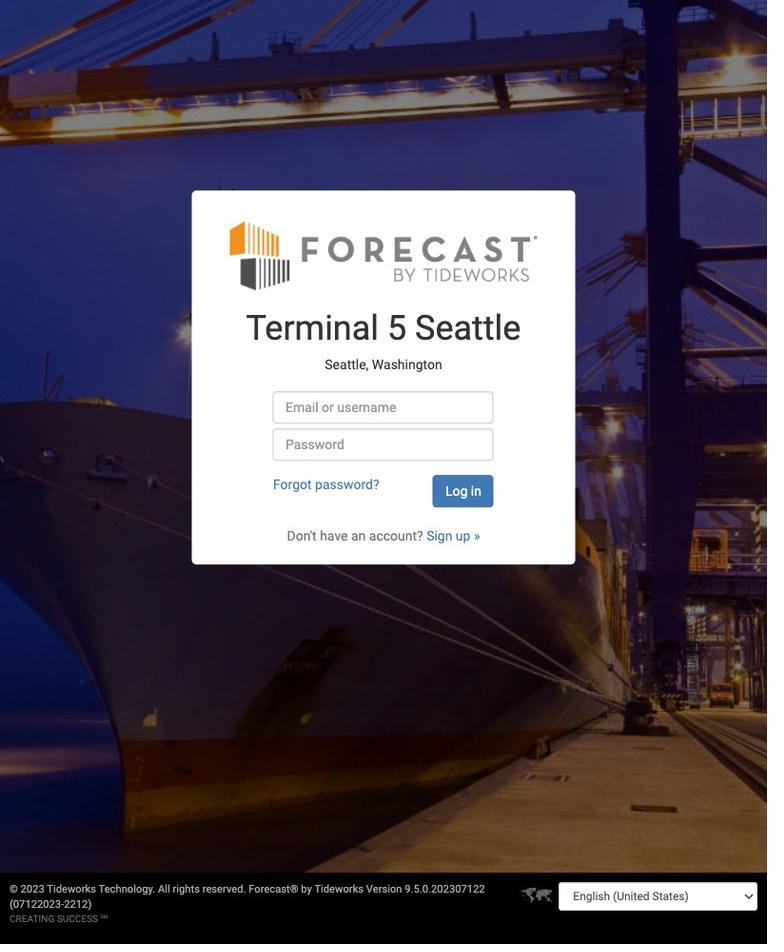 Task type: locate. For each thing, give the bounding box(es) containing it.
in
[[471, 484, 482, 499]]

forecast® by tideworks image
[[230, 219, 537, 292]]

version
[[366, 884, 402, 896]]

tideworks up 2212)
[[47, 884, 96, 896]]

log in button
[[433, 476, 494, 508]]

0 horizontal spatial tideworks
[[47, 884, 96, 896]]

(07122023-
[[10, 899, 64, 911]]

2 tideworks from the left
[[315, 884, 364, 896]]

account?
[[369, 529, 423, 544]]

©
[[10, 884, 18, 896]]

forecast® by tideworks version 9.5.0.202307122 (07122023-2212) creating success ℠
[[10, 884, 485, 924]]

sign up » link
[[427, 529, 480, 544]]

up
[[456, 529, 471, 544]]

forecast®
[[249, 884, 299, 896]]

1 horizontal spatial tideworks
[[315, 884, 364, 896]]

1 tideworks from the left
[[47, 884, 96, 896]]

sign
[[427, 529, 453, 544]]

seattle,
[[325, 357, 369, 372]]

rights
[[173, 884, 200, 896]]

© 2023 tideworks technology. all rights reserved.
[[10, 884, 249, 896]]

tideworks for by
[[315, 884, 364, 896]]

tideworks
[[47, 884, 96, 896], [315, 884, 364, 896]]

tideworks right by
[[315, 884, 364, 896]]

Email or username text field
[[273, 392, 494, 424]]

tideworks for 2023
[[47, 884, 96, 896]]

an
[[351, 529, 366, 544]]

don't
[[287, 529, 317, 544]]

tideworks inside forecast® by tideworks version 9.5.0.202307122 (07122023-2212) creating success ℠
[[315, 884, 364, 896]]

5
[[387, 309, 407, 349]]



Task type: vqa. For each thing, say whether or not it's contained in the screenshot.
© 2023 Tideworks Technology. All rights reserved. Forecast® by Tideworks Version 9.5.0.202307122 (07122023-2212) Creating Success ℠
no



Task type: describe. For each thing, give the bounding box(es) containing it.
have
[[320, 529, 348, 544]]

Password password field
[[273, 429, 494, 461]]

washington
[[372, 357, 442, 372]]

seattle
[[415, 309, 521, 349]]

9.5.0.202307122
[[405, 884, 485, 896]]

2212)
[[64, 899, 92, 911]]

by
[[301, 884, 312, 896]]

terminal 5 seattle seattle, washington
[[246, 309, 521, 372]]

forgot password? link
[[273, 478, 379, 493]]

terminal
[[246, 309, 379, 349]]

log
[[446, 484, 468, 499]]

2023
[[21, 884, 44, 896]]

all
[[158, 884, 170, 896]]

creating
[[10, 914, 55, 924]]

success
[[57, 914, 98, 924]]

forgot password? log in
[[273, 478, 482, 499]]

reserved.
[[203, 884, 246, 896]]

password?
[[315, 478, 379, 493]]

technology.
[[99, 884, 155, 896]]

don't have an account? sign up »
[[287, 529, 480, 544]]

℠
[[101, 914, 108, 924]]

forgot
[[273, 478, 312, 493]]

»
[[474, 529, 480, 544]]



